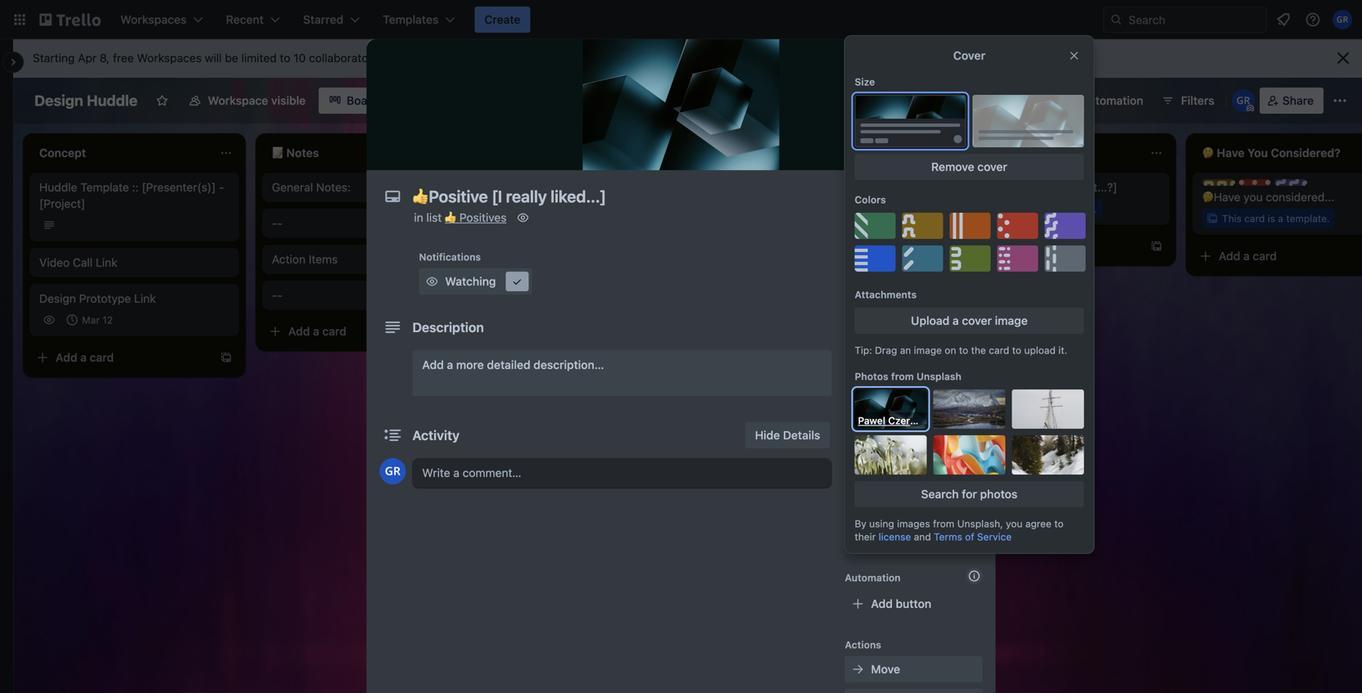 Task type: describe. For each thing, give the bounding box(es) containing it.
their
[[855, 532, 876, 543]]

0 horizontal spatial this card is a template.
[[757, 203, 865, 215]]

size
[[855, 76, 875, 88]]

the
[[971, 345, 986, 356]]

tip: drag an image on to the card to upload it.
[[855, 345, 1068, 356]]

to up members
[[867, 245, 877, 256]]

drag
[[875, 345, 897, 356]]

0 horizontal spatial is
[[803, 203, 810, 215]]

workspace
[[208, 94, 268, 107]]

add button
[[871, 598, 932, 611]]

add a card button for 🙋question [what about...?] create from template… icon
[[960, 233, 1140, 260]]

custom
[[871, 432, 913, 446]]

add a card button for create from template… image
[[29, 345, 210, 371]]

list
[[427, 211, 442, 224]]

by
[[855, 519, 867, 530]]

2 horizontal spatial this card is a template.
[[1222, 213, 1330, 224]]

a right detailed
[[546, 361, 552, 375]]

to right on
[[959, 345, 969, 356]]

upload a cover image
[[911, 314, 1028, 328]]

🙋question [what about...?]
[[970, 181, 1118, 194]]

🤔have you considered... link
[[1203, 189, 1362, 206]]

filters button
[[1157, 88, 1220, 114]]

service
[[977, 532, 1012, 543]]

sm image for "automation" button
[[1059, 88, 1081, 111]]

upload
[[1024, 345, 1056, 356]]

action items link
[[272, 252, 462, 268]]

general notes: link
[[272, 179, 462, 196]]

czerwinski
[[888, 415, 940, 427]]

description
[[413, 320, 484, 336]]

video call link link
[[39, 255, 229, 271]]

share button
[[1260, 88, 1324, 114]]

🙋question
[[970, 181, 1029, 194]]

general notes:
[[272, 181, 351, 194]]

sm image for move link
[[850, 662, 866, 678]]

design huddle
[[34, 92, 138, 109]]

pawel czerwinski button
[[855, 390, 940, 429]]

photos
[[980, 488, 1018, 501]]

a down [i'm
[[813, 203, 818, 215]]

add a card for create from template… image
[[56, 351, 114, 365]]

custom fields button
[[845, 431, 983, 447]]

create from template… image for general notes:
[[452, 325, 465, 338]]

1 horizontal spatial power-
[[896, 530, 934, 544]]

checklist
[[871, 334, 922, 347]]

figma
[[871, 498, 904, 511]]

add to card
[[845, 245, 901, 256]]

👍 positives link
[[445, 211, 507, 224]]

add left more
[[422, 358, 444, 372]]

a down mar 12 checkbox
[[80, 351, 87, 365]]

huddle inside text box
[[87, 92, 138, 109]]

to left upload
[[1012, 345, 1022, 356]]

a right upload
[[953, 314, 959, 328]]

pawel czerwinski link
[[855, 413, 940, 429]]

automation inside button
[[1081, 94, 1144, 107]]

design prototype link
[[39, 292, 156, 306]]

1 horizontal spatial you
[[1244, 190, 1263, 204]]

and
[[914, 532, 931, 543]]

add power-ups link
[[845, 524, 983, 551]]

2 -- link from the top
[[272, 288, 462, 304]]

[presenter(s)]
[[142, 181, 216, 194]]

button
[[896, 598, 932, 611]]

add a card for create from template… icon corresponding to general notes:
[[288, 325, 346, 338]]

limited
[[241, 51, 277, 65]]

Search field
[[1123, 7, 1267, 32]]

on
[[945, 345, 957, 356]]

collaborators.
[[309, 51, 382, 65]]

2 -- from the top
[[272, 289, 283, 302]]

add down '🙋question'
[[986, 240, 1008, 253]]

attachment button
[[845, 393, 983, 419]]

open information menu image
[[1305, 11, 1322, 28]]

cover link
[[921, 134, 986, 161]]

link for video call link
[[96, 256, 117, 270]]

8,
[[100, 51, 110, 65]]

action
[[272, 253, 306, 266]]

search for photos button
[[855, 482, 1084, 508]]

license
[[879, 532, 911, 543]]

will
[[205, 51, 222, 65]]

license and terms of service
[[879, 532, 1012, 543]]

add a more detailed description…
[[422, 358, 604, 372]]

images
[[897, 519, 930, 530]]

0 horizontal spatial from
[[891, 371, 914, 383]]

more
[[456, 358, 484, 372]]

a down 🤔have you considered... link
[[1278, 213, 1284, 224]]

photos from unsplash
[[855, 371, 962, 383]]

image for cover
[[995, 314, 1028, 328]]

free
[[113, 51, 134, 65]]

[what
[[1032, 181, 1064, 194]]

video call link
[[39, 256, 117, 270]]

- inside huddle template :: [presenter(s)] - [project]
[[219, 181, 224, 194]]

1 -- from the top
[[272, 217, 283, 230]]

1 horizontal spatial this card is a template.
[[990, 203, 1098, 215]]

1 -- link from the top
[[272, 215, 462, 232]]

attachments
[[855, 289, 917, 301]]

terms
[[934, 532, 963, 543]]

to left 10
[[280, 51, 290, 65]]

add down the colors in the top of the page
[[845, 245, 864, 256]]

general
[[272, 181, 313, 194]]

0 horizontal spatial this
[[757, 203, 777, 215]]

1 vertical spatial automation
[[845, 573, 901, 584]]

description…
[[534, 358, 604, 372]]

from inside by using images from unsplash, you agree to their
[[933, 519, 955, 530]]

unsplash,
[[958, 519, 1003, 530]]

add button button
[[845, 592, 983, 618]]

a down the 🤔have you considered...
[[1244, 249, 1250, 263]]

link for design prototype link
[[134, 292, 156, 306]]

create button
[[475, 7, 530, 33]]

workspaces
[[137, 51, 202, 65]]

remove cover button
[[855, 154, 1084, 180]]

of
[[965, 532, 975, 543]]

starting
[[33, 51, 75, 65]]

1 horizontal spatial is
[[1035, 203, 1043, 215]]

greg robinson (gregrobinson96) image
[[1232, 89, 1255, 112]]

pawel czerwinski
[[858, 415, 940, 427]]

an
[[900, 345, 911, 356]]

upload
[[911, 314, 950, 328]]

create from template… image for 🙋question [what about...?]
[[1150, 240, 1163, 253]]

a left more
[[447, 358, 453, 372]]

Write a comment text field
[[413, 459, 832, 488]]

license link
[[879, 532, 911, 543]]

move link
[[845, 657, 983, 683]]

1 vertical spatial ups
[[879, 474, 898, 486]]

action items
[[272, 253, 338, 266]]

add down using
[[871, 530, 893, 544]]

0 horizontal spatial power-
[[845, 474, 879, 486]]

sure
[[843, 181, 866, 194]]

power-ups inside 'button'
[[963, 94, 1022, 107]]



Task type: locate. For each thing, give the bounding box(es) containing it.
is down [i'm
[[803, 203, 810, 215]]

apr
[[78, 51, 97, 65]]

image inside button
[[995, 314, 1028, 328]]

from down an
[[891, 371, 914, 383]]

sm image right power-ups 'button' on the right top of the page
[[1059, 88, 1081, 111]]

sm image down add to card
[[850, 267, 866, 283]]

0 horizontal spatial create from template… image
[[452, 325, 465, 338]]

by using images from unsplash, you agree to their
[[855, 519, 1064, 543]]

a down the items
[[313, 325, 319, 338]]

sm image inside cover link
[[926, 139, 942, 156]]

1 vertical spatial you
[[1006, 519, 1023, 530]]

-- link
[[272, 215, 462, 232], [272, 288, 462, 304]]

to right the agree
[[1055, 519, 1064, 530]]

call
[[73, 256, 93, 270]]

labels link
[[845, 295, 983, 321]]

huddle inside huddle template :: [presenter(s)] - [project]
[[39, 181, 77, 194]]

0 vertical spatial cover
[[954, 49, 986, 62]]

2 horizontal spatial is
[[1268, 213, 1276, 224]]

design for design prototype link
[[39, 292, 76, 306]]

in list 👍 positives
[[414, 211, 507, 224]]

this card is a template. down [i'm
[[757, 203, 865, 215]]

0 horizontal spatial image
[[914, 345, 942, 356]]

search image
[[1110, 13, 1123, 26]]

2 horizontal spatial create from template… image
[[1150, 240, 1163, 253]]

sm image for watching button
[[424, 274, 440, 290]]

sm image inside move link
[[850, 662, 866, 678]]

1 vertical spatial huddle
[[39, 181, 77, 194]]

ups up remove cover
[[1001, 94, 1022, 107]]

cover inside button
[[962, 314, 992, 328]]

huddle down '8,' in the top left of the page
[[87, 92, 138, 109]]

a
[[813, 203, 818, 215], [1046, 203, 1051, 215], [1278, 213, 1284, 224], [1011, 240, 1017, 253], [1244, 249, 1250, 263], [953, 314, 959, 328], [313, 325, 319, 338], [80, 351, 87, 365], [447, 358, 453, 372], [546, 361, 552, 375]]

1 vertical spatial image
[[914, 345, 942, 356]]

2 horizontal spatial template.
[[1287, 213, 1330, 224]]

power-ups up figma
[[845, 474, 898, 486]]

-- link up the 'action items' link
[[272, 215, 462, 232]]

template. down 🙋question [what about...?] link
[[1054, 203, 1098, 215]]

from up "license and terms of service"
[[933, 519, 955, 530]]

add a card button
[[960, 233, 1140, 260], [1193, 243, 1362, 270], [262, 319, 442, 345], [29, 345, 210, 371], [495, 355, 675, 382]]

workspace visible button
[[179, 88, 316, 114]]

add a card down the 🤔have you considered...
[[1219, 249, 1277, 263]]

in
[[414, 211, 423, 224]]

add a card
[[986, 240, 1045, 253], [1219, 249, 1277, 263], [288, 325, 346, 338], [56, 351, 114, 365], [521, 361, 579, 375]]

about...]
[[869, 181, 913, 194]]

0 vertical spatial power-ups
[[963, 94, 1022, 107]]

power-
[[963, 94, 1001, 107], [845, 474, 879, 486], [896, 530, 934, 544]]

huddle template :: [presenter(s)] - [project]
[[39, 181, 224, 211]]

ups up figma
[[879, 474, 898, 486]]

1 horizontal spatial ups
[[934, 530, 956, 544]]

details
[[783, 429, 821, 442]]

cover
[[978, 160, 1008, 174], [962, 314, 992, 328]]

sm image left labels
[[850, 300, 866, 316]]

1 horizontal spatial image
[[995, 314, 1028, 328]]

[project]
[[39, 197, 85, 211]]

sm image down actions
[[850, 662, 866, 678]]

Mar 12 checkbox
[[62, 311, 118, 330]]

add inside button
[[871, 598, 893, 611]]

watching button
[[419, 269, 532, 295]]

1 horizontal spatial create from template… image
[[918, 240, 931, 253]]

1 vertical spatial -- link
[[272, 288, 462, 304]]

image right an
[[914, 345, 942, 356]]

card
[[779, 203, 800, 215], [1012, 203, 1033, 215], [1245, 213, 1265, 224], [1020, 240, 1045, 253], [879, 245, 901, 256], [1253, 249, 1277, 263], [322, 325, 346, 338], [989, 345, 1010, 356], [90, 351, 114, 365], [555, 361, 579, 375]]

👎negative
[[737, 181, 796, 194]]

search
[[921, 488, 959, 501]]

0 horizontal spatial link
[[96, 256, 117, 270]]

positives
[[460, 211, 507, 224]]

add a card down '🙋question'
[[986, 240, 1045, 253]]

1 horizontal spatial power-ups
[[963, 94, 1022, 107]]

1 vertical spatial power-ups
[[845, 474, 898, 486]]

create from template… image
[[918, 240, 931, 253], [1150, 240, 1163, 253], [452, 325, 465, 338]]

design down 'starting'
[[34, 92, 83, 109]]

2 horizontal spatial ups
[[1001, 94, 1022, 107]]

0 vertical spatial automation
[[1081, 94, 1144, 107]]

0 vertical spatial ups
[[1001, 94, 1022, 107]]

sm image right positives in the left of the page
[[515, 210, 531, 226]]

add
[[986, 240, 1008, 253], [845, 245, 864, 256], [1219, 249, 1241, 263], [288, 325, 310, 338], [56, 351, 77, 365], [422, 358, 444, 372], [521, 361, 543, 375], [871, 530, 893, 544], [871, 598, 893, 611]]

automation
[[1081, 94, 1144, 107], [845, 573, 901, 584]]

0 horizontal spatial power-ups
[[845, 474, 898, 486]]

0 vertical spatial huddle
[[87, 92, 138, 109]]

1 vertical spatial cover
[[962, 314, 992, 328]]

add down the action items
[[288, 325, 310, 338]]

from
[[891, 371, 914, 383], [933, 519, 955, 530]]

0 horizontal spatial template.
[[821, 203, 865, 215]]

1 vertical spatial greg robinson (gregrobinson96) image
[[380, 459, 406, 485]]

add a card button for create from template… icon corresponding to general notes:
[[262, 319, 442, 345]]

you up service
[[1006, 519, 1023, 530]]

1 vertical spatial power-
[[845, 474, 879, 486]]

this down '🙋question'
[[990, 203, 1009, 215]]

sm image right the watching
[[509, 274, 526, 290]]

this card is a template. down 🤔have you considered... link
[[1222, 213, 1330, 224]]

2 vertical spatial ups
[[934, 530, 956, 544]]

1 vertical spatial design
[[39, 292, 76, 306]]

members
[[871, 268, 922, 282]]

custom fields
[[871, 432, 948, 446]]

design
[[34, 92, 83, 109], [39, 292, 76, 306]]

template
[[80, 181, 129, 194]]

1 horizontal spatial link
[[134, 292, 156, 306]]

power-ups up cover link at the right top of the page
[[963, 94, 1022, 107]]

primary element
[[0, 0, 1362, 39]]

about...?]
[[1067, 181, 1118, 194]]

sm image for members
[[850, 267, 866, 283]]

[i'm
[[799, 181, 819, 194]]

huddle
[[87, 92, 138, 109], [39, 181, 77, 194]]

huddle template :: [presenter(s)] - [project] link
[[39, 179, 229, 212]]

image for an
[[914, 345, 942, 356]]

1 vertical spatial sm image
[[850, 300, 866, 316]]

design prototype link link
[[39, 291, 229, 307]]

2 sm image from the top
[[850, 300, 866, 316]]

star or unstar board image
[[156, 94, 169, 107]]

sm image
[[1059, 88, 1081, 111], [926, 139, 942, 156], [515, 210, 531, 226], [424, 274, 440, 290], [509, 274, 526, 290], [850, 662, 866, 678]]

dates
[[871, 367, 903, 380]]

create from template… image
[[220, 351, 233, 365]]

0 vertical spatial greg robinson (gregrobinson96) image
[[1333, 10, 1353, 29]]

0 vertical spatial design
[[34, 92, 83, 109]]

visible
[[271, 94, 306, 107]]

agree
[[1026, 519, 1052, 530]]

mar 12
[[82, 315, 113, 326]]

add a card down the items
[[288, 325, 346, 338]]

1 vertical spatial from
[[933, 519, 955, 530]]

color: yellow, title: none image
[[1203, 179, 1235, 186]]

design inside text box
[[34, 92, 83, 109]]

photos
[[855, 371, 889, 383]]

-- down action
[[272, 289, 283, 302]]

this
[[757, 203, 777, 215], [990, 203, 1009, 215], [1222, 213, 1242, 224]]

this card is a template. down 🙋question [what about...?]
[[990, 203, 1098, 215]]

0 horizontal spatial greg robinson (gregrobinson96) image
[[380, 459, 406, 485]]

0 horizontal spatial ups
[[879, 474, 898, 486]]

sm image for labels
[[850, 300, 866, 316]]

0 vertical spatial image
[[995, 314, 1028, 328]]

sm image inside "automation" button
[[1059, 88, 1081, 111]]

1 vertical spatial link
[[134, 292, 156, 306]]

board
[[347, 94, 379, 107]]

sm image inside members link
[[850, 267, 866, 283]]

automation up 'add button'
[[845, 573, 901, 584]]

sm image inside the labels 'link'
[[850, 300, 866, 316]]

1 sm image from the top
[[850, 267, 866, 283]]

power- up figma
[[845, 474, 879, 486]]

None text field
[[404, 182, 945, 211]]

fields
[[916, 432, 948, 446]]

color: red, title: none image
[[1239, 179, 1272, 186]]

be
[[225, 51, 238, 65]]

1 vertical spatial --
[[272, 289, 283, 302]]

0 vertical spatial -- link
[[272, 215, 462, 232]]

0 vertical spatial cover
[[978, 160, 1008, 174]]

this down 👎negative
[[757, 203, 777, 215]]

cover
[[954, 49, 986, 62], [942, 141, 976, 154]]

--
[[272, 217, 283, 230], [272, 289, 283, 302]]

0 vertical spatial you
[[1244, 190, 1263, 204]]

remove cover
[[932, 160, 1008, 174]]

upload a cover image button
[[855, 308, 1084, 334]]

design for design huddle
[[34, 92, 83, 109]]

dates button
[[845, 360, 983, 387]]

notes:
[[316, 181, 351, 194]]

huddle up [project]
[[39, 181, 77, 194]]

::
[[132, 181, 139, 194]]

👎negative [i'm not sure about...] link
[[737, 179, 927, 196]]

starting apr 8, free workspaces will be limited to 10 collaborators.
[[33, 51, 382, 65]]

create
[[485, 13, 521, 26]]

members link
[[845, 262, 983, 288]]

power- inside 'button'
[[963, 94, 1001, 107]]

add down mar 12 checkbox
[[56, 351, 77, 365]]

0 horizontal spatial automation
[[845, 573, 901, 584]]

👎negative [i'm not sure about...]
[[737, 181, 913, 194]]

image
[[995, 314, 1028, 328], [914, 345, 942, 356]]

colors
[[855, 194, 886, 206]]

link right call
[[96, 256, 117, 270]]

search for photos
[[921, 488, 1018, 501]]

link
[[96, 256, 117, 270], [134, 292, 156, 306]]

1 horizontal spatial template.
[[1054, 203, 1098, 215]]

this down 🤔have
[[1222, 213, 1242, 224]]

0 notifications image
[[1274, 10, 1294, 29]]

cover up '🙋question'
[[978, 160, 1008, 174]]

10
[[294, 51, 306, 65]]

2 horizontal spatial this
[[1222, 213, 1242, 224]]

notifications
[[419, 252, 481, 263]]

0 vertical spatial from
[[891, 371, 914, 383]]

template. down the 👎negative [i'm not sure about...] link
[[821, 203, 865, 215]]

add down 🤔have
[[1219, 249, 1241, 263]]

items
[[309, 253, 338, 266]]

ups right and
[[934, 530, 956, 544]]

2 horizontal spatial power-
[[963, 94, 1001, 107]]

Board name text field
[[26, 88, 146, 114]]

hide
[[755, 429, 780, 442]]

add left button
[[871, 598, 893, 611]]

cover inside button
[[978, 160, 1008, 174]]

1 vertical spatial cover
[[942, 141, 976, 154]]

cover up power-ups 'button' on the right top of the page
[[954, 49, 986, 62]]

image up upload
[[995, 314, 1028, 328]]

automation left "filters" button
[[1081, 94, 1144, 107]]

0 vertical spatial sm image
[[850, 267, 866, 283]]

is down the 🤔have you considered...
[[1268, 213, 1276, 224]]

1 horizontal spatial from
[[933, 519, 955, 530]]

🤔have you considered...
[[1203, 190, 1335, 204]]

tip:
[[855, 345, 872, 356]]

0 horizontal spatial you
[[1006, 519, 1023, 530]]

template. down considered...
[[1287, 213, 1330, 224]]

you inside by using images from unsplash, you agree to their
[[1006, 519, 1023, 530]]

video
[[39, 256, 70, 270]]

cover up remove
[[942, 141, 976, 154]]

add a more detailed description… link
[[413, 351, 832, 397]]

sm image
[[850, 267, 866, 283], [850, 300, 866, 316]]

power- down images
[[896, 530, 934, 544]]

link down video call link "link" at the top of page
[[134, 292, 156, 306]]

2 vertical spatial power-
[[896, 530, 934, 544]]

hide details link
[[745, 423, 830, 449]]

1 horizontal spatial greg robinson (gregrobinson96) image
[[1333, 10, 1353, 29]]

greg robinson (gregrobinson96) image
[[1333, 10, 1353, 29], [380, 459, 406, 485]]

1 horizontal spatial this
[[990, 203, 1009, 215]]

0 vertical spatial --
[[272, 217, 283, 230]]

1 horizontal spatial automation
[[1081, 94, 1144, 107]]

show menu image
[[1332, 93, 1349, 109]]

remove
[[932, 160, 975, 174]]

link inside "link"
[[96, 256, 117, 270]]

cover up 'the'
[[962, 314, 992, 328]]

a down '[what'
[[1046, 203, 1051, 215]]

sm image down notifications
[[424, 274, 440, 290]]

sm image up remove
[[926, 139, 942, 156]]

0 vertical spatial link
[[96, 256, 117, 270]]

add power-ups
[[871, 530, 956, 544]]

add right more
[[521, 361, 543, 375]]

mar
[[82, 315, 100, 326]]

sm image for cover link at the right top of the page
[[926, 139, 942, 156]]

a down '🙋question'
[[1011, 240, 1017, 253]]

ups inside 'button'
[[1001, 94, 1022, 107]]

-- up action
[[272, 217, 283, 230]]

to inside by using images from unsplash, you agree to their
[[1055, 519, 1064, 530]]

add a card right more
[[521, 361, 579, 375]]

design down video
[[39, 292, 76, 306]]

0 horizontal spatial huddle
[[39, 181, 77, 194]]

you down color: red, title: none image
[[1244, 190, 1263, 204]]

add a card down mar 12 checkbox
[[56, 351, 114, 365]]

add a card for 🙋question [what about...?] create from template… icon
[[986, 240, 1045, 253]]

is down 🙋question [what about...?]
[[1035, 203, 1043, 215]]

0 vertical spatial power-
[[963, 94, 1001, 107]]

share
[[1283, 94, 1314, 107]]

-- link down the 'action items' link
[[272, 288, 462, 304]]

unsplash
[[917, 371, 962, 383]]

power- up cover link at the right top of the page
[[963, 94, 1001, 107]]

1 horizontal spatial huddle
[[87, 92, 138, 109]]

color: purple, title: none image
[[1275, 179, 1308, 186]]



Task type: vqa. For each thing, say whether or not it's contained in the screenshot.
1-on-1 Meeting Agenda on the bottom left of the page
no



